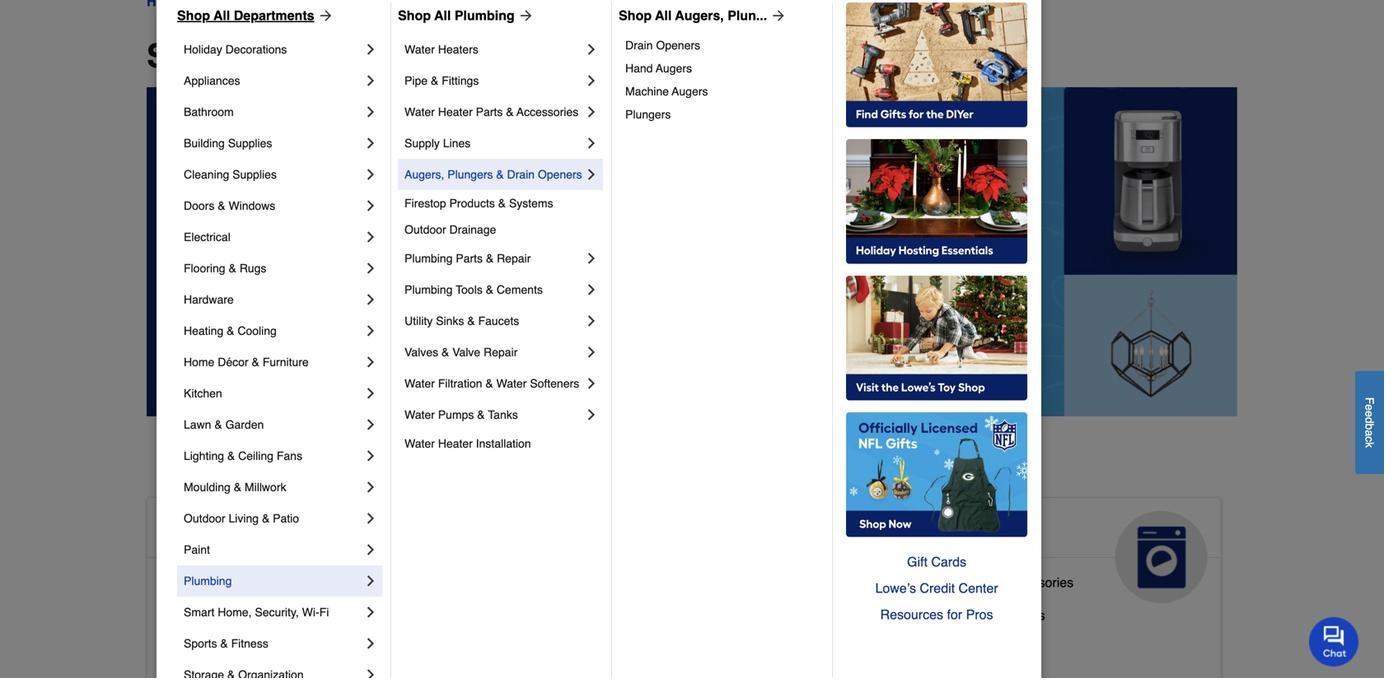 Task type: describe. For each thing, give the bounding box(es) containing it.
1 horizontal spatial appliances
[[895, 518, 1018, 544]]

credit
[[920, 581, 955, 596]]

& up wine on the bottom right of page
[[991, 575, 1000, 591]]

arrow right image
[[515, 7, 534, 24]]

lawn & garden
[[184, 418, 264, 432]]

all down shop all departments link
[[238, 37, 279, 75]]

shop
[[147, 37, 229, 75]]

accessible bedroom link
[[161, 605, 281, 638]]

heater for installation
[[438, 437, 473, 451]]

pipe & fittings
[[404, 74, 479, 87]]

softeners
[[530, 377, 579, 390]]

augers, plungers & drain openers link
[[404, 159, 583, 190]]

lawn
[[184, 418, 211, 432]]

flooring & rugs link
[[184, 253, 362, 284]]

chevron right image for lawn & garden
[[362, 417, 379, 433]]

& left millwork
[[234, 481, 241, 494]]

2 e from the top
[[1363, 411, 1376, 417]]

machine augers link
[[625, 80, 821, 103]]

chevron right image for moulding & millwork
[[362, 479, 379, 496]]

repair for valves & valve repair
[[484, 346, 518, 359]]

livestock
[[528, 602, 583, 617]]

shop all departments link
[[177, 6, 334, 26]]

livestock supplies
[[528, 602, 637, 617]]

décor
[[218, 356, 248, 369]]

appliances image
[[1115, 512, 1207, 604]]

b
[[1363, 424, 1376, 430]]

sports
[[184, 638, 217, 651]]

appliance
[[895, 575, 953, 591]]

chevron right image for cleaning supplies
[[362, 166, 379, 183]]

chevron right image for augers, plungers & drain openers
[[583, 166, 600, 183]]

all for augers,
[[655, 8, 672, 23]]

lighting & ceiling fans link
[[184, 441, 362, 472]]

& right the houses,
[[641, 635, 649, 650]]

holiday hosting essentials. image
[[846, 139, 1027, 264]]

chevron right image for plumbing tools & cements
[[583, 282, 600, 298]]

supplies for building supplies
[[228, 137, 272, 150]]

supply lines
[[404, 137, 471, 150]]

chevron right image for building supplies
[[362, 135, 379, 152]]

valves
[[404, 346, 438, 359]]

building supplies
[[184, 137, 272, 150]]

hand augers
[[625, 62, 692, 75]]

fans
[[277, 450, 302, 463]]

plumbing parts & repair link
[[404, 243, 583, 274]]

heaters
[[438, 43, 478, 56]]

water filtration & water softeners link
[[404, 368, 583, 400]]

water up tanks
[[496, 377, 527, 390]]

furniture inside home décor & furniture "link"
[[263, 356, 309, 369]]

sports & fitness
[[184, 638, 268, 651]]

bathroom link
[[184, 96, 362, 128]]

& right filtration
[[485, 377, 493, 390]]

accessible for accessible bathroom
[[161, 575, 224, 591]]

plumbing for plumbing
[[184, 575, 232, 588]]

smart
[[184, 606, 214, 620]]

& right doors
[[218, 199, 225, 213]]

shop for shop all augers, plun...
[[619, 8, 652, 23]]

departments for shop all departments
[[288, 37, 490, 75]]

holiday decorations link
[[184, 34, 362, 65]]

water for water pumps & tanks
[[404, 409, 435, 422]]

& right tools
[[486, 283, 493, 297]]

tanks
[[488, 409, 518, 422]]

2 vertical spatial home
[[274, 641, 309, 657]]

accessible bedroom
[[161, 608, 281, 624]]

f e e d b a c k button
[[1355, 371, 1384, 474]]

filtration
[[438, 377, 482, 390]]

chevron right image for paint
[[362, 542, 379, 559]]

beverage & wine chillers
[[895, 608, 1045, 624]]

holiday
[[184, 43, 222, 56]]

1 e from the top
[[1363, 405, 1376, 411]]

pet inside animal & pet care
[[634, 518, 670, 544]]

valves & valve repair
[[404, 346, 518, 359]]

& left ceiling
[[227, 450, 235, 463]]

plumbing up water heaters link
[[455, 8, 515, 23]]

chevron right image for valves & valve repair
[[583, 344, 600, 361]]

smart home, security, wi-fi
[[184, 606, 329, 620]]

machine
[[625, 85, 669, 98]]

pet beds, houses, & furniture link
[[528, 631, 706, 664]]

accessible home link
[[147, 498, 487, 604]]

plungers link
[[625, 103, 821, 126]]

& left pros
[[955, 608, 964, 624]]

chevron right image for outdoor living & patio
[[362, 511, 379, 527]]

parts for appliance
[[956, 575, 987, 591]]

cements
[[497, 283, 543, 297]]

for
[[947, 608, 962, 623]]

chevron right image for water pumps & tanks
[[583, 407, 600, 423]]

building
[[184, 137, 225, 150]]

kitchen
[[184, 387, 222, 400]]

machine augers
[[625, 85, 708, 98]]

animal & pet care image
[[748, 512, 840, 604]]

enjoy savings year-round. no matter what you're shopping for, find what you need at a great price. image
[[147, 87, 1237, 417]]

hand augers link
[[625, 57, 821, 80]]

& up firestop products & systems link
[[496, 168, 504, 181]]

millwork
[[245, 481, 286, 494]]

accessible home
[[161, 518, 352, 544]]

animal & pet care link
[[515, 498, 854, 604]]

1 vertical spatial home
[[288, 518, 352, 544]]

moulding
[[184, 481, 231, 494]]

smart home, security, wi-fi link
[[184, 597, 362, 629]]

& up supply lines "link"
[[506, 105, 514, 119]]

0 vertical spatial appliances link
[[184, 65, 362, 96]]

chevron right image for water heater parts & accessories
[[583, 104, 600, 120]]

water for water heater installation
[[404, 437, 435, 451]]

chevron right image for utility sinks & faucets
[[583, 313, 600, 330]]

chevron right image for plumbing parts & repair
[[583, 250, 600, 267]]

paint link
[[184, 535, 362, 566]]

& left rugs
[[229, 262, 236, 275]]

moulding & millwork link
[[184, 472, 362, 503]]

drain openers
[[625, 39, 700, 52]]

arrow right image for shop all augers, plun...
[[767, 7, 787, 24]]

repair for plumbing parts & repair
[[497, 252, 531, 265]]

wine
[[967, 608, 997, 624]]

hand
[[625, 62, 653, 75]]

chevron right image for holiday decorations
[[362, 41, 379, 58]]

plungers inside the augers, plungers & drain openers "link"
[[447, 168, 493, 181]]

bedroom
[[227, 608, 281, 624]]

tools
[[456, 283, 483, 297]]

houses,
[[589, 635, 637, 650]]

k
[[1363, 442, 1376, 448]]

shop for shop all departments
[[177, 8, 210, 23]]

heater for parts
[[438, 105, 473, 119]]

electrical
[[184, 231, 231, 244]]

find gifts for the diyer. image
[[846, 2, 1027, 128]]

chevron right image for water heaters
[[583, 41, 600, 58]]

water heater installation
[[404, 437, 531, 451]]

water heaters
[[404, 43, 478, 56]]

resources for pros link
[[846, 602, 1027, 629]]

ceiling
[[238, 450, 273, 463]]

& inside animal & pet care
[[611, 518, 628, 544]]

chevron right image for home décor & furniture
[[362, 354, 379, 371]]

appliance parts & accessories link
[[895, 572, 1074, 605]]

lawn & garden link
[[184, 409, 362, 441]]

care
[[528, 544, 579, 571]]

all for plumbing
[[434, 8, 451, 23]]

water heater installation link
[[404, 431, 600, 457]]

1 horizontal spatial augers,
[[675, 8, 724, 23]]

garden
[[225, 418, 264, 432]]

& left cooling
[[227, 325, 234, 338]]

& down outdoor drainage link
[[486, 252, 494, 265]]

plumbing for plumbing tools & cements
[[404, 283, 453, 297]]

flooring & rugs
[[184, 262, 266, 275]]

animal
[[528, 518, 605, 544]]

building supplies link
[[184, 128, 362, 159]]

chat invite button image
[[1309, 617, 1359, 667]]

accessible entry & home
[[161, 641, 309, 657]]

chevron right image for flooring & rugs
[[362, 260, 379, 277]]

chevron right image for heating & cooling
[[362, 323, 379, 339]]

shop all plumbing
[[398, 8, 515, 23]]

accessible for accessible entry & home
[[161, 641, 224, 657]]

0 horizontal spatial appliances
[[184, 74, 240, 87]]

doors
[[184, 199, 214, 213]]

visit the lowe's toy shop. image
[[846, 276, 1027, 401]]

chevron right image for bathroom
[[362, 104, 379, 120]]

drain inside "link"
[[507, 168, 535, 181]]

chevron right image for hardware
[[362, 292, 379, 308]]

drain openers link
[[625, 34, 821, 57]]

water for water filtration & water softeners
[[404, 377, 435, 390]]

outdoor drainage
[[404, 223, 496, 236]]

accessible bathroom
[[161, 575, 284, 591]]

chevron right image for pipe & fittings
[[583, 72, 600, 89]]



Task type: vqa. For each thing, say whether or not it's contained in the screenshot.
Fans
yes



Task type: locate. For each thing, give the bounding box(es) containing it.
augers, up the drain openers link
[[675, 8, 724, 23]]

water up supply
[[404, 105, 435, 119]]

bathroom up smart home, security, wi-fi
[[227, 575, 284, 591]]

arrow right image inside shop all departments link
[[314, 7, 334, 24]]

1 horizontal spatial plungers
[[625, 108, 671, 121]]

chevron right image for water filtration & water softeners
[[583, 376, 600, 392]]

all up "holiday decorations" in the top left of the page
[[213, 8, 230, 23]]

1 arrow right image from the left
[[314, 7, 334, 24]]

chevron right image for kitchen
[[362, 386, 379, 402]]

supplies up cleaning supplies
[[228, 137, 272, 150]]

augers, inside "link"
[[404, 168, 444, 181]]

doors & windows link
[[184, 190, 362, 222]]

0 vertical spatial openers
[[656, 39, 700, 52]]

0 vertical spatial bathroom
[[184, 105, 234, 119]]

2 vertical spatial supplies
[[586, 602, 637, 617]]

decorations
[[225, 43, 287, 56]]

c
[[1363, 437, 1376, 442]]

shop all departments
[[147, 37, 490, 75]]

2 horizontal spatial shop
[[619, 8, 652, 23]]

accessible down moulding
[[161, 518, 281, 544]]

1 horizontal spatial furniture
[[653, 635, 706, 650]]

0 vertical spatial outdoor
[[404, 223, 446, 236]]

bathroom up building
[[184, 105, 234, 119]]

0 vertical spatial augers
[[656, 62, 692, 75]]

flooring
[[184, 262, 225, 275]]

supplies inside building supplies link
[[228, 137, 272, 150]]

firestop products & systems
[[404, 197, 553, 210]]

3 accessible from the top
[[161, 608, 224, 624]]

water
[[404, 43, 435, 56], [404, 105, 435, 119], [404, 377, 435, 390], [496, 377, 527, 390], [404, 409, 435, 422], [404, 437, 435, 451]]

& right entry
[[262, 641, 271, 657]]

openers up systems
[[538, 168, 582, 181]]

parts up supply lines "link"
[[476, 105, 503, 119]]

heater inside water heater installation link
[[438, 437, 473, 451]]

& left "patio"
[[262, 512, 270, 526]]

1 horizontal spatial outdoor
[[404, 223, 446, 236]]

water inside water heater parts & accessories link
[[404, 105, 435, 119]]

supplies for cleaning supplies
[[232, 168, 277, 181]]

heater up "lines"
[[438, 105, 473, 119]]

repair down outdoor drainage link
[[497, 252, 531, 265]]

3 shop from the left
[[619, 8, 652, 23]]

plumbing link
[[184, 566, 362, 597]]

& down the accessible bedroom link
[[220, 638, 228, 651]]

1 vertical spatial repair
[[484, 346, 518, 359]]

resources for pros
[[880, 608, 993, 623]]

plumbing up "smart"
[[184, 575, 232, 588]]

0 vertical spatial repair
[[497, 252, 531, 265]]

openers inside "link"
[[538, 168, 582, 181]]

fittings
[[442, 74, 479, 87]]

0 horizontal spatial appliances link
[[184, 65, 362, 96]]

outdoor for outdoor living & patio
[[184, 512, 225, 526]]

pumps
[[438, 409, 474, 422]]

1 horizontal spatial appliances link
[[882, 498, 1221, 604]]

augers up machine augers on the top of page
[[656, 62, 692, 75]]

1 vertical spatial departments
[[288, 37, 490, 75]]

0 vertical spatial appliances
[[184, 74, 240, 87]]

shop up water heaters
[[398, 8, 431, 23]]

furniture right the houses,
[[653, 635, 706, 650]]

furniture down 'heating & cooling' link at the left of page
[[263, 356, 309, 369]]

& up outdoor drainage link
[[498, 197, 506, 210]]

1 vertical spatial accessories
[[1003, 575, 1074, 591]]

f e e d b a c k
[[1363, 398, 1376, 448]]

1 horizontal spatial openers
[[656, 39, 700, 52]]

supplies inside cleaning supplies link
[[232, 168, 277, 181]]

supplies up windows
[[232, 168, 277, 181]]

fi
[[319, 606, 329, 620]]

electrical link
[[184, 222, 362, 253]]

beds,
[[551, 635, 585, 650]]

2 vertical spatial parts
[[956, 575, 987, 591]]

appliances
[[184, 74, 240, 87], [895, 518, 1018, 544]]

parts for plumbing
[[456, 252, 483, 265]]

1 vertical spatial parts
[[456, 252, 483, 265]]

0 horizontal spatial shop
[[177, 8, 210, 23]]

supply lines link
[[404, 128, 583, 159]]

pet
[[634, 518, 670, 544], [528, 635, 548, 650]]

appliances link down decorations at top
[[184, 65, 362, 96]]

chevron right image for electrical
[[362, 229, 379, 245]]

1 vertical spatial plungers
[[447, 168, 493, 181]]

appliances down holiday
[[184, 74, 240, 87]]

heater
[[438, 105, 473, 119], [438, 437, 473, 451]]

1 vertical spatial furniture
[[653, 635, 706, 650]]

water down 'water pumps & tanks'
[[404, 437, 435, 451]]

1 vertical spatial openers
[[538, 168, 582, 181]]

0 horizontal spatial arrow right image
[[314, 7, 334, 24]]

augers for machine augers
[[672, 85, 708, 98]]

arrow right image
[[314, 7, 334, 24], [767, 7, 787, 24]]

utility
[[404, 315, 433, 328]]

firestop products & systems link
[[404, 190, 600, 217]]

1 vertical spatial appliances link
[[882, 498, 1221, 604]]

1 accessible from the top
[[161, 518, 281, 544]]

chevron right image for plumbing
[[362, 573, 379, 590]]

shop up drain openers at top
[[619, 8, 652, 23]]

drain up hand at left
[[625, 39, 653, 52]]

utility sinks & faucets link
[[404, 306, 583, 337]]

a
[[1363, 430, 1376, 437]]

security,
[[255, 606, 299, 620]]

0 horizontal spatial accessories
[[517, 105, 578, 119]]

home décor & furniture link
[[184, 347, 362, 378]]

appliances up cards
[[895, 518, 1018, 544]]

chevron right image for doors & windows
[[362, 198, 379, 214]]

plungers inside plungers link
[[625, 108, 671, 121]]

cards
[[931, 555, 966, 570]]

shop for shop all plumbing
[[398, 8, 431, 23]]

products
[[449, 197, 495, 210]]

outdoor living & patio link
[[184, 503, 362, 535]]

augers for hand augers
[[656, 62, 692, 75]]

& right the pipe
[[431, 74, 438, 87]]

supplies up the houses,
[[586, 602, 637, 617]]

&
[[431, 74, 438, 87], [506, 105, 514, 119], [496, 168, 504, 181], [498, 197, 506, 210], [218, 199, 225, 213], [486, 252, 494, 265], [229, 262, 236, 275], [486, 283, 493, 297], [467, 315, 475, 328], [227, 325, 234, 338], [441, 346, 449, 359], [252, 356, 259, 369], [485, 377, 493, 390], [477, 409, 485, 422], [214, 418, 222, 432], [227, 450, 235, 463], [234, 481, 241, 494], [262, 512, 270, 526], [611, 518, 628, 544], [991, 575, 1000, 591], [955, 608, 964, 624], [641, 635, 649, 650], [220, 638, 228, 651], [262, 641, 271, 657]]

accessories
[[517, 105, 578, 119], [1003, 575, 1074, 591]]

all for departments
[[213, 8, 230, 23]]

& right lawn
[[214, 418, 222, 432]]

doors & windows
[[184, 199, 275, 213]]

e up b
[[1363, 411, 1376, 417]]

shop all plumbing link
[[398, 6, 534, 26]]

accessible up "smart"
[[161, 575, 224, 591]]

chevron right image
[[362, 41, 379, 58], [583, 41, 600, 58], [362, 72, 379, 89], [362, 104, 379, 120], [583, 104, 600, 120], [362, 135, 379, 152], [362, 166, 379, 183], [362, 229, 379, 245], [583, 250, 600, 267], [583, 313, 600, 330], [362, 323, 379, 339], [583, 344, 600, 361], [362, 386, 379, 402], [362, 417, 379, 433], [362, 448, 379, 465], [362, 479, 379, 496], [362, 573, 379, 590], [362, 605, 379, 621], [362, 636, 379, 652], [362, 667, 379, 679]]

center
[[959, 581, 998, 596]]

plun...
[[728, 8, 767, 23]]

plumbing for plumbing parts & repair
[[404, 252, 453, 265]]

chevron right image for smart home, security, wi-fi
[[362, 605, 379, 621]]

plungers up products
[[447, 168, 493, 181]]

home inside "link"
[[184, 356, 214, 369]]

augers down hand augers
[[672, 85, 708, 98]]

1 vertical spatial drain
[[507, 168, 535, 181]]

water pumps & tanks
[[404, 409, 518, 422]]

1 vertical spatial bathroom
[[227, 575, 284, 591]]

accessible up sports
[[161, 608, 224, 624]]

& right animal
[[611, 518, 628, 544]]

furniture inside pet beds, houses, & furniture link
[[653, 635, 706, 650]]

arrow right image up the drain openers link
[[767, 7, 787, 24]]

0 vertical spatial furniture
[[263, 356, 309, 369]]

valve
[[452, 346, 480, 359]]

accessible for accessible home
[[161, 518, 281, 544]]

animal & pet care
[[528, 518, 670, 571]]

lowe's
[[875, 581, 916, 596]]

outdoor for outdoor drainage
[[404, 223, 446, 236]]

shop up holiday
[[177, 8, 210, 23]]

patio
[[273, 512, 299, 526]]

0 vertical spatial augers,
[[675, 8, 724, 23]]

1 vertical spatial outdoor
[[184, 512, 225, 526]]

openers up hand augers
[[656, 39, 700, 52]]

1 vertical spatial appliances
[[895, 518, 1018, 544]]

parts inside water heater parts & accessories link
[[476, 105, 503, 119]]

0 vertical spatial home
[[184, 356, 214, 369]]

chevron right image for appliances
[[362, 72, 379, 89]]

0 vertical spatial parts
[[476, 105, 503, 119]]

outdoor down moulding
[[184, 512, 225, 526]]

2 shop from the left
[[398, 8, 431, 23]]

parts down cards
[[956, 575, 987, 591]]

0 vertical spatial accessories
[[517, 105, 578, 119]]

lowe's credit center link
[[846, 576, 1027, 602]]

beverage & wine chillers link
[[895, 605, 1045, 638]]

0 horizontal spatial pet
[[528, 635, 548, 650]]

water inside water heater installation link
[[404, 437, 435, 451]]

pet beds, houses, & furniture
[[528, 635, 706, 650]]

plumbing up utility
[[404, 283, 453, 297]]

repair down faucets
[[484, 346, 518, 359]]

parts inside plumbing parts & repair link
[[456, 252, 483, 265]]

e up d
[[1363, 405, 1376, 411]]

& right sinks
[[467, 315, 475, 328]]

0 vertical spatial heater
[[438, 105, 473, 119]]

water left the pumps
[[404, 409, 435, 422]]

0 vertical spatial supplies
[[228, 137, 272, 150]]

home,
[[218, 606, 252, 620]]

1 heater from the top
[[438, 105, 473, 119]]

accessories up supply lines "link"
[[517, 105, 578, 119]]

water inside water heaters link
[[404, 43, 435, 56]]

arrow right image inside shop all augers, plun... link
[[767, 7, 787, 24]]

1 horizontal spatial accessories
[[1003, 575, 1074, 591]]

parts inside appliance parts & accessories link
[[956, 575, 987, 591]]

plumbing
[[455, 8, 515, 23], [404, 252, 453, 265], [404, 283, 453, 297], [184, 575, 232, 588]]

rugs
[[239, 262, 266, 275]]

beverage
[[895, 608, 951, 624]]

0 horizontal spatial drain
[[507, 168, 535, 181]]

plumbing tools & cements link
[[404, 274, 583, 306]]

heater inside water heater parts & accessories link
[[438, 105, 473, 119]]

drainage
[[449, 223, 496, 236]]

livestock supplies link
[[528, 598, 637, 631]]

1 vertical spatial supplies
[[232, 168, 277, 181]]

chevron right image for lighting & ceiling fans
[[362, 448, 379, 465]]

plumbing down outdoor drainage
[[404, 252, 453, 265]]

supplies inside livestock supplies link
[[586, 602, 637, 617]]

gift cards link
[[846, 549, 1027, 576]]

windows
[[229, 199, 275, 213]]

water for water heater parts & accessories
[[404, 105, 435, 119]]

home décor & furniture
[[184, 356, 309, 369]]

supplies
[[228, 137, 272, 150], [232, 168, 277, 181], [586, 602, 637, 617]]

1 vertical spatial augers,
[[404, 168, 444, 181]]

augers
[[656, 62, 692, 75], [672, 85, 708, 98]]

accessible home image
[[381, 512, 473, 604]]

utility sinks & faucets
[[404, 315, 519, 328]]

2 arrow right image from the left
[[767, 7, 787, 24]]

arrow right image up shop all departments
[[314, 7, 334, 24]]

0 horizontal spatial openers
[[538, 168, 582, 181]]

cleaning supplies
[[184, 168, 277, 181]]

drain
[[625, 39, 653, 52], [507, 168, 535, 181]]

water up the pipe
[[404, 43, 435, 56]]

outdoor inside "link"
[[184, 512, 225, 526]]

heater down the pumps
[[438, 437, 473, 451]]

living
[[229, 512, 259, 526]]

lines
[[443, 137, 471, 150]]

& inside "link"
[[252, 356, 259, 369]]

0 horizontal spatial furniture
[[263, 356, 309, 369]]

1 horizontal spatial shop
[[398, 8, 431, 23]]

1 vertical spatial augers
[[672, 85, 708, 98]]

kitchen link
[[184, 378, 362, 409]]

0 horizontal spatial plungers
[[447, 168, 493, 181]]

& right 'décor'
[[252, 356, 259, 369]]

wi-
[[302, 606, 319, 620]]

1 shop from the left
[[177, 8, 210, 23]]

water pumps & tanks link
[[404, 400, 583, 431]]

4 accessible from the top
[[161, 641, 224, 657]]

installation
[[476, 437, 531, 451]]

& left tanks
[[477, 409, 485, 422]]

parts down the drainage
[[456, 252, 483, 265]]

firestop
[[404, 197, 446, 210]]

drain up systems
[[507, 168, 535, 181]]

1 horizontal spatial drain
[[625, 39, 653, 52]]

1 vertical spatial pet
[[528, 635, 548, 650]]

cleaning
[[184, 168, 229, 181]]

0 vertical spatial plungers
[[625, 108, 671, 121]]

supplies for livestock supplies
[[586, 602, 637, 617]]

sinks
[[436, 315, 464, 328]]

entry
[[227, 641, 258, 657]]

appliance parts & accessories
[[895, 575, 1074, 591]]

chevron right image
[[583, 72, 600, 89], [583, 135, 600, 152], [583, 166, 600, 183], [362, 198, 379, 214], [362, 260, 379, 277], [583, 282, 600, 298], [362, 292, 379, 308], [362, 354, 379, 371], [583, 376, 600, 392], [583, 407, 600, 423], [362, 511, 379, 527], [362, 542, 379, 559]]

chevron right image for supply lines
[[583, 135, 600, 152]]

chevron right image for sports & fitness
[[362, 636, 379, 652]]

augers, up firestop
[[404, 168, 444, 181]]

resources
[[880, 608, 943, 623]]

all up water heaters
[[434, 8, 451, 23]]

water down valves
[[404, 377, 435, 390]]

outdoor down firestop
[[404, 223, 446, 236]]

accessories up chillers
[[1003, 575, 1074, 591]]

plungers down machine at the left top of the page
[[625, 108, 671, 121]]

1 horizontal spatial arrow right image
[[767, 7, 787, 24]]

0 vertical spatial pet
[[634, 518, 670, 544]]

accessible down "smart"
[[161, 641, 224, 657]]

sports & fitness link
[[184, 629, 362, 660]]

0 vertical spatial drain
[[625, 39, 653, 52]]

0 vertical spatial departments
[[234, 8, 314, 23]]

accessible entry & home link
[[161, 638, 309, 671]]

departments for shop all departments
[[234, 8, 314, 23]]

moulding & millwork
[[184, 481, 286, 494]]

pipe & fittings link
[[404, 65, 583, 96]]

1 horizontal spatial pet
[[634, 518, 670, 544]]

accessible for accessible bedroom
[[161, 608, 224, 624]]

appliances link up chillers
[[882, 498, 1221, 604]]

2 accessible from the top
[[161, 575, 224, 591]]

paint
[[184, 544, 210, 557]]

0 horizontal spatial outdoor
[[184, 512, 225, 526]]

& left valve
[[441, 346, 449, 359]]

officially licensed n f l gifts. shop now. image
[[846, 413, 1027, 538]]

lowe's credit center
[[875, 581, 998, 596]]

arrow right image for shop all departments
[[314, 7, 334, 24]]

all up drain openers at top
[[655, 8, 672, 23]]

water inside water pumps & tanks link
[[404, 409, 435, 422]]

0 horizontal spatial augers,
[[404, 168, 444, 181]]

2 heater from the top
[[438, 437, 473, 451]]

accessible bathroom link
[[161, 572, 284, 605]]

1 vertical spatial heater
[[438, 437, 473, 451]]

water for water heaters
[[404, 43, 435, 56]]



